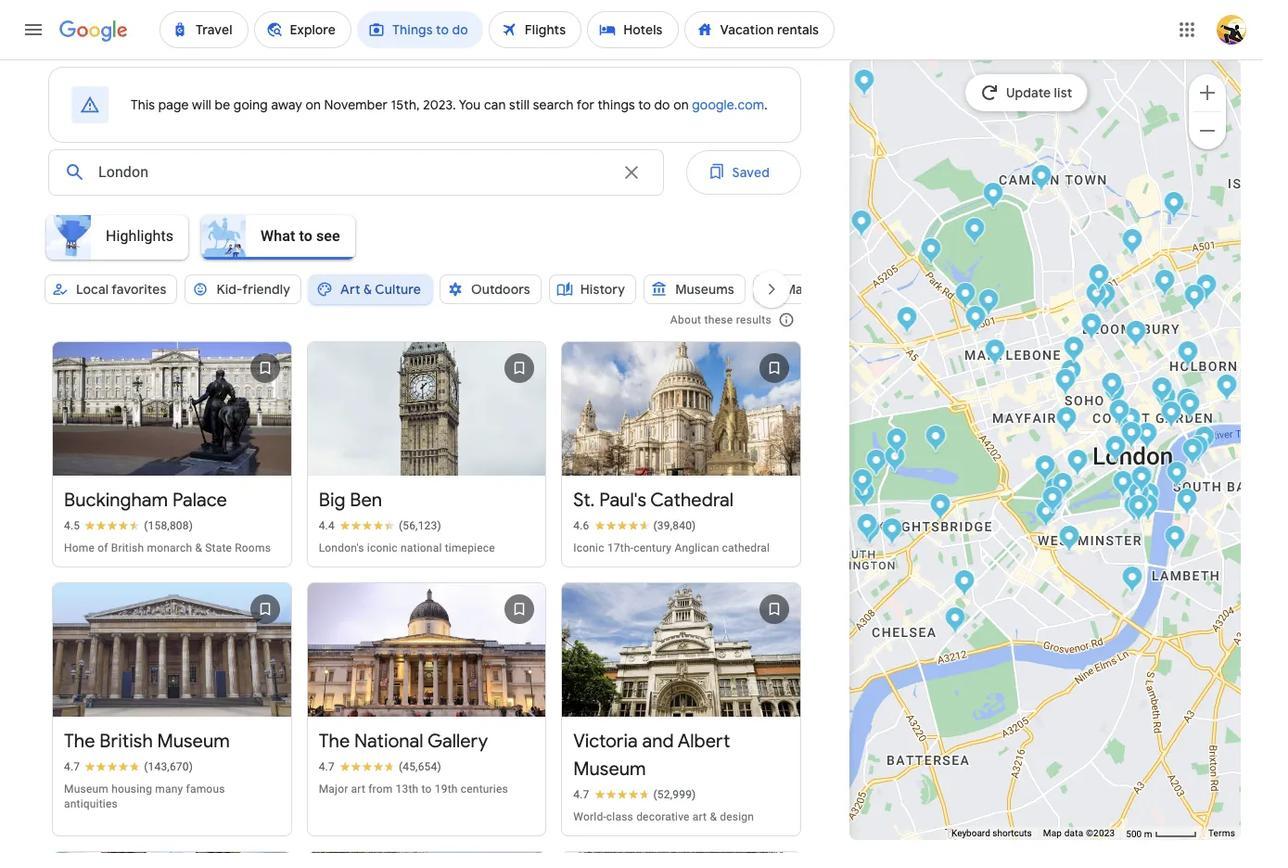Task type: locate. For each thing, give the bounding box(es) containing it.
4.4 out of 5 stars from 56,123 reviews image
[[319, 518, 441, 533]]

lambeth palace image
[[1164, 525, 1186, 556]]

2 horizontal spatial museum
[[573, 757, 646, 781]]

0 horizontal spatial on
[[306, 96, 321, 113]]

institute of contemporary arts image
[[1105, 435, 1126, 466]]

churchill war rooms image
[[1113, 470, 1134, 501]]

(52,999)
[[653, 788, 696, 801]]

museum up antiquities
[[64, 782, 109, 795]]

13th
[[396, 782, 419, 795]]

about these results image
[[764, 298, 809, 342]]

gallery
[[428, 730, 488, 753]]

the up 4.7 out of 5 stars from 143,670 reviews image at the bottom left of page
[[64, 730, 95, 753]]

to right 13th
[[422, 782, 432, 795]]

serpentine gallery image
[[866, 449, 887, 480]]

local favorites
[[76, 281, 166, 298]]

save big ben to collection image
[[497, 346, 542, 390]]

2 horizontal spatial 4.7
[[573, 788, 589, 801]]

the savoy image
[[1161, 401, 1182, 431]]

the national gallery
[[319, 730, 488, 753]]

& for buckingham palace
[[195, 541, 202, 554]]

serpentine north gallery image
[[886, 428, 908, 458]]

1 vertical spatial to
[[299, 227, 313, 244]]

ben
[[350, 489, 382, 512]]

2 horizontal spatial to
[[638, 96, 651, 113]]

tate britain image
[[1122, 566, 1143, 596]]

1 horizontal spatial &
[[364, 281, 372, 298]]

westminster cathedral image
[[1059, 525, 1080, 556]]

whitehall image
[[1132, 465, 1153, 495]]

markets
[[785, 281, 835, 298]]

(56,123)
[[399, 519, 441, 532]]

search
[[533, 96, 574, 113]]

museum down victoria
[[573, 757, 646, 781]]

4.7 up antiquities
[[64, 760, 80, 773]]

british up 4.7 out of 5 stars from 143,670 reviews image at the bottom left of page
[[100, 730, 153, 753]]

4.4
[[319, 519, 335, 532]]

baker street image
[[965, 305, 986, 336]]

update list
[[1007, 84, 1073, 101]]

wellcome collection image
[[1088, 263, 1110, 294]]

royal festival hall image
[[1182, 438, 1203, 468]]

©2023
[[1086, 828, 1115, 839]]

buckingham palace
[[64, 489, 227, 512]]

national
[[401, 541, 442, 554]]

save buckingham palace to collection image
[[243, 346, 287, 390]]

4.7 for the british museum
[[64, 760, 80, 773]]

to left see
[[299, 227, 313, 244]]

this page will be going away on november 15th, 2023. you can still search for things to do on google.com .
[[131, 96, 768, 113]]

museum up '(143,670)'
[[157, 730, 230, 753]]

2 vertical spatial &
[[710, 810, 717, 823]]

next image
[[749, 267, 794, 312]]

& right art
[[364, 281, 372, 298]]

art down (52,999)
[[693, 810, 707, 823]]

home of british monarch & state rooms
[[64, 541, 271, 554]]

away
[[271, 96, 302, 113]]

4.7
[[64, 760, 80, 773], [319, 760, 335, 773], [573, 788, 589, 801]]

the british museum
[[64, 730, 230, 753]]

map region
[[635, 0, 1263, 853]]

(39,840)
[[653, 519, 696, 532]]

what to see list item
[[196, 210, 362, 265]]

save victoria and albert museum to collection image
[[752, 587, 797, 631]]

filters list containing local favorites
[[41, 267, 846, 330]]

national army museum image
[[945, 607, 966, 637]]

freud museum london image
[[854, 69, 875, 99]]

map data ©2023
[[1043, 828, 1115, 839]]

sir winston churchill statue image
[[1128, 481, 1150, 512]]

nelson's column image
[[1121, 421, 1142, 452]]

decorative
[[636, 810, 690, 823]]

500 m
[[1126, 829, 1155, 839]]

0 vertical spatial to
[[638, 96, 651, 113]]

1 vertical spatial british
[[100, 730, 153, 753]]

1 horizontal spatial 4.7
[[319, 760, 335, 773]]

0 vertical spatial art
[[351, 782, 365, 795]]

1 horizontal spatial the
[[319, 730, 350, 753]]

1 vertical spatial museum
[[573, 757, 646, 781]]

the
[[64, 730, 95, 753], [319, 730, 350, 753]]

benjamin franklin house image
[[1137, 422, 1158, 453]]

1 horizontal spatial art
[[693, 810, 707, 823]]

the for the national gallery
[[319, 730, 350, 753]]

science museum image
[[857, 513, 878, 544]]

st james's palace image
[[1067, 449, 1088, 480]]

sir john soane's museum image
[[1177, 340, 1199, 371]]

buckingham
[[64, 489, 168, 512]]

palace of westminster image
[[1138, 493, 1159, 524]]

shortcuts
[[993, 828, 1032, 839]]

4.7 out of 5 stars from 52,999 reviews image
[[573, 787, 696, 802]]

museum inside victoria and albert museum
[[573, 757, 646, 781]]

0 horizontal spatial 4.7
[[64, 760, 80, 773]]

somerset house image
[[1179, 392, 1201, 423]]

m
[[1144, 829, 1152, 839]]

1 vertical spatial &
[[195, 541, 202, 554]]

& left design
[[710, 810, 717, 823]]

2 vertical spatial to
[[422, 782, 432, 795]]

what to see link
[[196, 215, 362, 260]]

what
[[261, 227, 295, 244]]

4.7 up major
[[319, 760, 335, 773]]

st.
[[573, 489, 595, 512]]

filters list containing highlights
[[33, 210, 801, 284]]

the british museum image
[[1126, 320, 1147, 351]]

the photographers' gallery image
[[1061, 359, 1082, 390]]

&
[[364, 281, 372, 298], [195, 541, 202, 554], [710, 810, 717, 823]]

19th
[[435, 782, 458, 795]]

the regent's park image
[[964, 217, 985, 248]]

0 horizontal spatial to
[[299, 227, 313, 244]]

1 vertical spatial art
[[693, 810, 707, 823]]

these
[[704, 313, 733, 326]]

pollocks toy museum image
[[1081, 313, 1102, 343]]

500 m button
[[1121, 827, 1203, 841]]

cathedral
[[722, 541, 770, 554]]

british
[[111, 541, 144, 554], [100, 730, 153, 753]]

you
[[459, 96, 481, 113]]

be
[[215, 96, 230, 113]]

17th-
[[607, 541, 634, 554]]

national theatre image
[[1194, 426, 1216, 456]]

0 vertical spatial &
[[364, 281, 372, 298]]

4.7 inside 4.7 out of 5 stars from 143,670 reviews image
[[64, 760, 80, 773]]

art left from
[[351, 782, 365, 795]]

2 horizontal spatial &
[[710, 810, 717, 823]]

& for victoria and albert museum
[[710, 810, 717, 823]]

0 horizontal spatial art
[[351, 782, 365, 795]]

world-
[[573, 810, 606, 823]]

on right away
[[306, 96, 321, 113]]

the wallace collection image
[[985, 339, 1006, 369]]

list
[[45, 230, 809, 853]]

saved
[[732, 164, 770, 181]]

the national gallery image
[[1119, 411, 1140, 441]]

0 horizontal spatial &
[[195, 541, 202, 554]]

westminster abbey image
[[1124, 494, 1145, 525]]

keyboard
[[952, 828, 990, 839]]

timepiece
[[445, 541, 495, 554]]

saved link
[[686, 150, 801, 195]]

saatchi gallery image
[[954, 569, 975, 600]]

4.6
[[573, 519, 589, 532]]

Search for destinations, sights and more text field
[[97, 150, 609, 195]]

to left do
[[638, 96, 651, 113]]

lisson gallery image
[[896, 306, 918, 337]]

filters list
[[33, 210, 801, 284], [41, 267, 846, 330]]

4.7 inside 4.7 out of 5 stars from 52,999 reviews image
[[573, 788, 589, 801]]

big ben image
[[1139, 482, 1160, 513]]

victoria and albert museum
[[573, 730, 730, 781]]

shaftesbury avenue image
[[1104, 379, 1126, 410]]

jewish museum london image
[[1031, 164, 1052, 195]]

on right do
[[674, 96, 689, 113]]

royal opera house image
[[1152, 377, 1173, 407]]

world-class decorative art & design
[[573, 810, 754, 823]]

& left the state
[[195, 541, 202, 554]]

(45,654)
[[399, 760, 441, 773]]

the british library image
[[1122, 228, 1143, 259]]

2 vertical spatial museum
[[64, 782, 109, 795]]

4.7 up world-
[[573, 788, 589, 801]]

wellcome library image
[[1088, 263, 1110, 294]]

royal albert hall image
[[854, 480, 875, 511]]

1 horizontal spatial on
[[674, 96, 689, 113]]

the cenotaph image
[[1131, 466, 1152, 496]]

still
[[509, 96, 530, 113]]

class
[[606, 810, 633, 823]]

history
[[580, 281, 625, 298]]

things
[[598, 96, 635, 113]]

1 horizontal spatial museum
[[157, 730, 230, 753]]

the sherlock holmes museum image
[[955, 282, 976, 313]]

hyde park image
[[925, 425, 947, 455]]

1 the from the left
[[64, 730, 95, 753]]

to
[[638, 96, 651, 113], [299, 227, 313, 244], [422, 782, 432, 795]]

london zoo image
[[983, 182, 1004, 212]]

list containing buckingham palace
[[45, 230, 809, 853]]

0 vertical spatial british
[[111, 541, 144, 554]]

0 horizontal spatial museum
[[64, 782, 109, 795]]

local
[[76, 281, 109, 298]]

leicester square image
[[1109, 399, 1130, 429]]

0 horizontal spatial the
[[64, 730, 95, 753]]

temple church image
[[1216, 374, 1238, 404]]

madame tussauds london image
[[978, 288, 999, 319]]

terms
[[1208, 828, 1235, 839]]

save the national gallery to collection image
[[497, 587, 542, 631]]

london's iconic national timepiece
[[319, 541, 495, 554]]

4.7 for victoria and albert museum
[[573, 788, 589, 801]]

the up major
[[319, 730, 350, 753]]

4.7 for the national gallery
[[319, 760, 335, 773]]

2 the from the left
[[319, 730, 350, 753]]

st. paul's cathedral
[[573, 489, 734, 512]]

4.7 inside 4.7 out of 5 stars from 45,654 reviews image
[[319, 760, 335, 773]]

london's
[[319, 541, 364, 554]]

1 on from the left
[[306, 96, 321, 113]]

museum
[[157, 730, 230, 753], [573, 757, 646, 781], [64, 782, 109, 795]]

on
[[306, 96, 321, 113], [674, 96, 689, 113]]

0 vertical spatial museum
[[157, 730, 230, 753]]

terms link
[[1208, 828, 1235, 839]]

british down 4.5 out of 5 stars from 158,808 reviews image
[[111, 541, 144, 554]]

do
[[654, 96, 670, 113]]



Task type: vqa. For each thing, say whether or not it's contained in the screenshot.


Task type: describe. For each thing, give the bounding box(es) containing it.
many
[[155, 782, 183, 795]]

iconic
[[367, 541, 398, 554]]

museums
[[675, 281, 734, 298]]

big
[[319, 489, 345, 512]]

art
[[340, 281, 360, 298]]

buckingham palace image
[[1045, 477, 1066, 507]]

15th,
[[391, 96, 420, 113]]

trafalgar square image
[[1120, 419, 1141, 450]]

the cartoon museum image
[[1063, 336, 1085, 366]]

museum housing many famous antiquities
[[64, 782, 225, 810]]

the queen's gallery, buckingham palace image
[[1042, 491, 1063, 521]]

cathedral
[[651, 489, 734, 512]]

highlights link
[[41, 215, 196, 260]]

national
[[354, 730, 424, 753]]

victoria memorial image
[[1052, 472, 1074, 503]]

abbey road studios image
[[851, 210, 872, 240]]

florence nightingale museum image
[[1177, 488, 1198, 518]]

state
[[205, 541, 232, 554]]

500
[[1126, 829, 1142, 839]]

from
[[368, 782, 393, 795]]

4.7 out of 5 stars from 143,670 reviews image
[[64, 759, 193, 774]]

royal academy of arts image
[[1056, 406, 1077, 437]]

kid-friendly button
[[185, 267, 302, 312]]

kid-
[[217, 281, 243, 298]]

anglican
[[675, 541, 719, 554]]

centuries
[[461, 782, 508, 795]]

lastminute.com london eye image
[[1166, 461, 1188, 492]]

the state rooms image
[[1042, 486, 1063, 517]]

the postal museum image
[[1196, 274, 1217, 304]]

the albert memorial image
[[852, 468, 873, 499]]

about
[[670, 313, 701, 326]]

princess diana memorial fountain image
[[884, 445, 906, 476]]

petrie museum of egyptian archaeology image
[[1095, 283, 1116, 313]]

update list button
[[966, 74, 1088, 111]]

local favorites button
[[45, 267, 178, 312]]

outdoors
[[471, 281, 530, 298]]

list
[[1055, 84, 1073, 101]]

highlights
[[106, 227, 174, 244]]

markets button
[[753, 275, 846, 304]]

rooms
[[235, 541, 271, 554]]

culture
[[375, 281, 421, 298]]

can
[[484, 96, 506, 113]]

major art from 13th to 19th centuries
[[319, 782, 508, 795]]

1 horizontal spatial to
[[422, 782, 432, 795]]

monarch
[[147, 541, 192, 554]]

charles dickens museum image
[[1184, 284, 1205, 314]]

save the british museum to collection image
[[243, 587, 287, 631]]

clear image
[[620, 161, 642, 184]]

grant museum of zoology image
[[1086, 282, 1107, 313]]

4.7 out of 5 stars from 45,654 reviews image
[[319, 759, 441, 774]]

museum inside museum housing many famous antiquities
[[64, 782, 109, 795]]

of
[[98, 541, 108, 554]]

zoom out map image
[[1196, 119, 1219, 141]]

4.6 out of 5 stars from 39,840 reviews image
[[573, 518, 696, 533]]

update
[[1007, 84, 1051, 101]]

2023.
[[423, 96, 456, 113]]

home
[[64, 541, 95, 554]]

4.5 out of 5 stars from 158,808 reviews image
[[64, 518, 193, 533]]

london canal museum image
[[1164, 191, 1185, 222]]

main menu image
[[22, 19, 45, 41]]

map
[[1043, 828, 1062, 839]]

save st. paul's cathedral to collection image
[[752, 346, 797, 390]]

ronnie scott's image
[[1101, 372, 1123, 403]]

results
[[736, 313, 772, 326]]

paul's
[[599, 489, 646, 512]]

the green park image
[[1035, 454, 1056, 485]]

for
[[577, 96, 594, 113]]

housing
[[111, 782, 152, 795]]

liberty london image
[[1055, 368, 1076, 399]]

favorites
[[112, 281, 166, 298]]

palace
[[172, 489, 227, 512]]

victoria and albert museum image
[[882, 518, 903, 548]]

(143,670)
[[144, 760, 193, 773]]

kid-friendly
[[217, 281, 290, 298]]

zoom in map image
[[1196, 81, 1219, 103]]

data
[[1065, 828, 1084, 839]]

outdoors button
[[440, 267, 541, 312]]

art & culture
[[340, 281, 421, 298]]

& inside button
[[364, 281, 372, 298]]

natural history museum image
[[859, 518, 881, 548]]

museums button
[[644, 267, 746, 312]]

see
[[316, 227, 340, 244]]

the royal mews, buckingham palace image
[[1036, 500, 1057, 531]]

national portrait gallery image
[[1120, 407, 1141, 438]]

what to see
[[261, 227, 340, 244]]

page
[[158, 96, 189, 113]]

foundling museum image
[[1154, 269, 1176, 300]]

filters form
[[33, 143, 846, 330]]

the for the british museum
[[64, 730, 95, 753]]

google.com link
[[692, 96, 764, 113]]

and
[[642, 730, 674, 753]]

hayward gallery image
[[1188, 435, 1209, 466]]

to inside list item
[[299, 227, 313, 244]]

the courtauld gallery image
[[1177, 388, 1198, 418]]

lady chapel image
[[1128, 494, 1150, 525]]

century
[[634, 541, 672, 554]]

antiquities
[[64, 797, 118, 810]]

going
[[234, 96, 268, 113]]

victoria
[[573, 730, 638, 753]]

london central mosque & islamic cultural centre (regent's park mosque) image
[[921, 237, 942, 268]]

this
[[131, 96, 155, 113]]

british muzeun image
[[1126, 320, 1147, 351]]

keyboard shortcuts button
[[952, 827, 1032, 840]]

keyboard shortcuts
[[952, 828, 1032, 839]]

art & culture button
[[309, 267, 432, 312]]

google.com
[[692, 96, 764, 113]]

london transport museum image
[[1155, 385, 1177, 416]]

history button
[[549, 267, 636, 312]]

2 on from the left
[[674, 96, 689, 113]]

4.5
[[64, 519, 80, 532]]

harrods image
[[930, 493, 951, 524]]

major
[[319, 782, 348, 795]]



